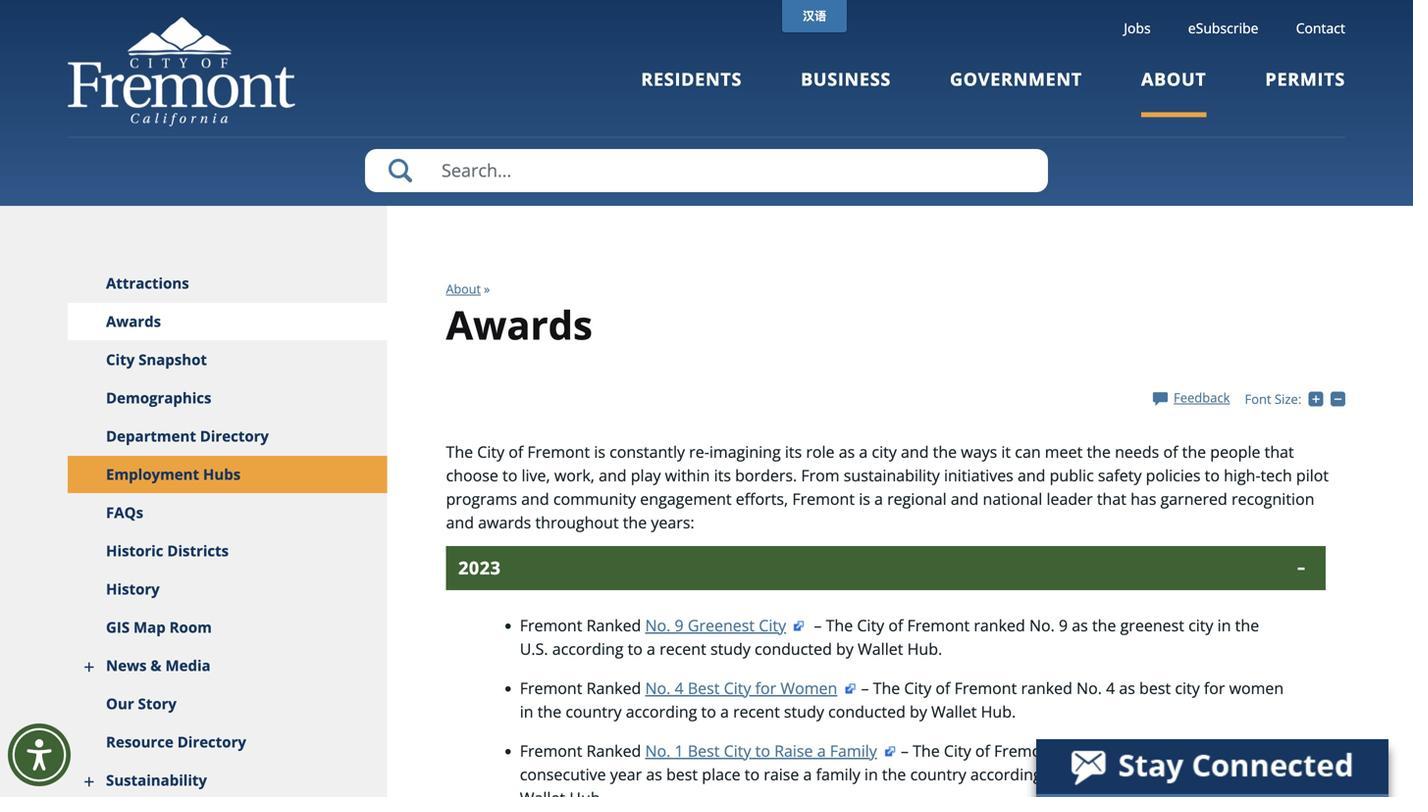 Task type: describe. For each thing, give the bounding box(es) containing it.
the inside 'the city of fremont is constantly re-imagining its role as a city and the ways it can meet the needs of the people that choose to live, work, and play within its borders. from sustainability initiatives and public safety policies to high-tech pilot programs and community engagement efforts, fremont is a regional and national leader that has garnered recognition and awards throughout the years:'
[[446, 441, 473, 463]]

conducted inside – the city of fremont ranked no. 4  as best city for women in the country according to a recent study conducted by wallet hub.
[[828, 702, 906, 723]]

best for place
[[688, 741, 720, 762]]

borders.
[[735, 465, 797, 486]]

can
[[1015, 441, 1041, 463]]

for inside the – the city of fremont ranked no. 1 for the second consecutive year as best place to raise a family in the country according to a recent study conducted by wallet hub.
[[1159, 741, 1180, 762]]

– the city of fremont ranked no. 1 for the second consecutive year as best place to raise a family in the country according to a recent study conducted by wallet hub.
[[520, 741, 1272, 798]]

efforts,
[[736, 489, 788, 510]]

city up place
[[724, 741, 751, 762]]

0 vertical spatial about link
[[1141, 67, 1207, 117]]

and up "community"
[[599, 465, 627, 486]]

directory for department directory
[[200, 426, 269, 447]]

font size:
[[1245, 390, 1302, 408]]

permits
[[1265, 67, 1345, 91]]

needs
[[1115, 441, 1159, 463]]

hubs
[[203, 465, 241, 485]]

esubscribe
[[1188, 19, 1259, 37]]

and down the initiatives
[[951, 489, 979, 510]]

size:
[[1275, 390, 1302, 408]]

city snapshot link
[[68, 342, 387, 380]]

&
[[150, 656, 161, 676]]

news & media link
[[68, 648, 387, 686]]

recent inside – the city of fremont ranked no. 4  as best city for women in the country according to a recent study conducted by wallet hub.
[[733, 702, 780, 723]]

raise
[[764, 764, 799, 785]]

no. inside – the city of fremont ranked no. 4  as best city for women in the country according to a recent study conducted by wallet hub.
[[1077, 678, 1102, 699]]

history
[[106, 579, 160, 600]]

hub. inside – the city of fremont ranked no. 4  as best city for women in the country according to a recent study conducted by wallet hub.
[[981, 702, 1016, 723]]

stay connected image
[[1036, 740, 1387, 795]]

by inside the – the city of fremont ranked no. 1 for the second consecutive year as best place to raise a family in the country according to a recent study conducted by wallet hub.
[[1254, 764, 1272, 785]]

public
[[1050, 465, 1094, 486]]

business link
[[801, 67, 891, 117]]

role
[[806, 441, 835, 463]]

fremont ranked no. 4 best city for women
[[520, 678, 837, 699]]

in inside – the city of fremont ranked no. 4  as best city for women in the country according to a recent study conducted by wallet hub.
[[520, 702, 533, 723]]

jobs
[[1124, 19, 1151, 37]]

faqs
[[106, 503, 143, 523]]

city inside – the city of fremont ranked no. 4  as best city for women in the country according to a recent study conducted by wallet hub.
[[1175, 678, 1200, 699]]

programs
[[446, 489, 517, 510]]

country inside the – the city of fremont ranked no. 1 for the second consecutive year as best place to raise a family in the country according to a recent study conducted by wallet hub.
[[910, 764, 966, 785]]

it
[[1001, 441, 1011, 463]]

our story
[[106, 694, 177, 714]]

government
[[950, 67, 1082, 91]]

and down live,
[[521, 489, 549, 510]]

– the city of fremont ranked no. 4  as best city for women in the country according to a recent study conducted by wallet hub.
[[520, 678, 1284, 723]]

1 1 from the left
[[675, 741, 684, 762]]

within
[[665, 465, 710, 486]]

city inside 'the city of fremont is constantly re-imagining its role as a city and the ways it can meet the needs of the people that choose to live, work, and play within its borders. from sustainability initiatives and public safety policies to high-tech pilot programs and community engagement efforts, fremont is a regional and national leader that has garnered recognition and awards throughout the years:'
[[477, 441, 505, 463]]

the left greenest
[[1092, 615, 1116, 636]]

fremont ranked no. 1 best city to raise a family
[[520, 741, 877, 762]]

story
[[138, 694, 177, 714]]

attractions link
[[68, 265, 387, 303]]

the inside the – the city of fremont ranked no. 1 for the second consecutive year as best place to raise a family in the country according to a recent study conducted by wallet hub.
[[913, 741, 940, 762]]

of inside the – the city of fremont ranked no. 1 for the second consecutive year as best place to raise a family in the country according to a recent study conducted by wallet hub.
[[975, 741, 990, 762]]

by inside – the city of fremont ranked no. 9 as the greenest city in the u.s. according to a recent study conducted by wallet hub.
[[836, 639, 854, 660]]

– the for by
[[814, 615, 853, 636]]

regional
[[887, 489, 947, 510]]

as inside the – the city of fremont ranked no. 1 for the second consecutive year as best place to raise a family in the country according to a recent study conducted by wallet hub.
[[646, 764, 662, 785]]

initiatives
[[944, 465, 1014, 486]]

-
[[1345, 390, 1350, 408]]

city left snapshot
[[106, 350, 135, 370]]

the left years:
[[623, 512, 647, 533]]

study inside – the city of fremont ranked no. 4  as best city for women in the country according to a recent study conducted by wallet hub.
[[784, 702, 824, 723]]

fremont ranked no. 9 greenest city
[[520, 615, 786, 636]]

constantly
[[610, 441, 685, 463]]

4 inside – the city of fremont ranked no. 4  as best city for women in the country according to a recent study conducted by wallet hub.
[[1106, 678, 1115, 699]]

– the for conducted
[[861, 678, 900, 699]]

women
[[1229, 678, 1284, 699]]

safety
[[1098, 465, 1142, 486]]

as inside 'the city of fremont is constantly re-imagining its role as a city and the ways it can meet the needs of the people that choose to live, work, and play within its borders. from sustainability initiatives and public safety policies to high-tech pilot programs and community engagement efforts, fremont is a regional and national leader that has garnered recognition and awards throughout the years:'
[[839, 441, 855, 463]]

no. 4 best city for women link
[[645, 678, 857, 699]]

u.s.
[[520, 639, 548, 660]]

place
[[702, 764, 741, 785]]

no. 1 best city to raise a family link
[[645, 741, 897, 762]]

the left ways
[[933, 441, 957, 463]]

2023
[[458, 556, 501, 580]]

choose
[[446, 465, 498, 486]]

gis map room
[[106, 618, 212, 638]]

best inside – the city of fremont ranked no. 4  as best city for women in the country according to a recent study conducted by wallet hub.
[[1139, 678, 1171, 699]]

best inside the – the city of fremont ranked no. 1 for the second consecutive year as best place to raise a family in the country according to a recent study conducted by wallet hub.
[[666, 764, 698, 785]]

according inside the – the city of fremont ranked no. 1 for the second consecutive year as best place to raise a family in the country according to a recent study conducted by wallet hub.
[[970, 764, 1042, 785]]

city inside – the city of fremont ranked no. 4  as best city for women in the country according to a recent study conducted by wallet hub.
[[904, 678, 932, 699]]

awards
[[478, 512, 531, 533]]

1 inside the – the city of fremont ranked no. 1 for the second consecutive year as best place to raise a family in the country according to a recent study conducted by wallet hub.
[[1146, 741, 1155, 762]]

permits link
[[1265, 67, 1345, 117]]

1 4 from the left
[[675, 678, 684, 699]]

–
[[901, 741, 909, 762]]

city right greenest
[[759, 615, 786, 636]]

no. 9 greenest city link
[[645, 615, 806, 636]]

years:
[[651, 512, 694, 533]]

ranked for 4
[[1021, 678, 1073, 699]]

ranked for no. 4 best city for women
[[586, 678, 641, 699]]

national
[[983, 489, 1043, 510]]

recent inside the – the city of fremont ranked no. 1 for the second consecutive year as best place to raise a family in the country according to a recent study conducted by wallet hub.
[[1078, 764, 1125, 785]]

city inside – the city of fremont ranked no. 9 as the greenest city in the u.s. according to a recent study conducted by wallet hub.
[[1189, 615, 1213, 636]]

high-
[[1224, 465, 1261, 486]]

of up policies
[[1163, 441, 1178, 463]]

has
[[1131, 489, 1156, 510]]

0 horizontal spatial awards
[[106, 312, 161, 332]]

the up safety
[[1087, 441, 1111, 463]]

second
[[1212, 741, 1265, 762]]

leader
[[1047, 489, 1093, 510]]

contact
[[1296, 19, 1345, 37]]

- link
[[1331, 390, 1350, 408]]

1 horizontal spatial its
[[785, 441, 802, 463]]

gis map room link
[[68, 609, 387, 648]]

of for re-
[[509, 441, 523, 463]]

city inside – the city of fremont ranked no. 9 as the greenest city in the u.s. according to a recent study conducted by wallet hub.
[[857, 615, 884, 636]]

the up women
[[1235, 615, 1259, 636]]

1 vertical spatial its
[[714, 465, 731, 486]]

according inside – the city of fremont ranked no. 9 as the greenest city in the u.s. according to a recent study conducted by wallet hub.
[[552, 639, 624, 660]]

sustainability
[[106, 771, 207, 791]]

0 horizontal spatial for
[[755, 678, 776, 699]]

no. inside – the city of fremont ranked no. 9 as the greenest city in the u.s. according to a recent study conducted by wallet hub.
[[1029, 615, 1055, 636]]

resource directory link
[[68, 724, 387, 763]]

women
[[781, 678, 837, 699]]

by inside – the city of fremont ranked no. 4  as best city for women in the country according to a recent study conducted by wallet hub.
[[910, 702, 927, 723]]

to inside – the city of fremont ranked no. 4  as best city for women in the country according to a recent study conducted by wallet hub.
[[701, 702, 716, 723]]

room
[[169, 618, 212, 638]]

jobs link
[[1124, 19, 1151, 37]]

wallet inside – the city of fremont ranked no. 4  as best city for women in the country according to a recent study conducted by wallet hub.
[[931, 702, 977, 723]]

country inside – the city of fremont ranked no. 4  as best city for women in the country according to a recent study conducted by wallet hub.
[[566, 702, 622, 723]]

the inside – the city of fremont ranked no. 4  as best city for women in the country according to a recent study conducted by wallet hub.
[[537, 702, 562, 723]]

historic districts
[[106, 541, 229, 561]]

residents
[[641, 67, 742, 91]]

tech
[[1261, 465, 1292, 486]]

a inside – the city of fremont ranked no. 9 as the greenest city in the u.s. according to a recent study conducted by wallet hub.
[[647, 639, 655, 660]]

throughout
[[535, 512, 619, 533]]



Task type: vqa. For each thing, say whether or not it's contained in the screenshot.
RECOGNITION
yes



Task type: locate. For each thing, give the bounding box(es) containing it.
and down programs at the left
[[446, 512, 474, 533]]

directory
[[200, 426, 269, 447], [177, 733, 246, 753]]

2 vertical spatial in
[[864, 764, 878, 785]]

a inside – the city of fremont ranked no. 4  as best city for women in the country according to a recent study conducted by wallet hub.
[[720, 702, 729, 723]]

according inside – the city of fremont ranked no. 4  as best city for women in the country according to a recent study conducted by wallet hub.
[[626, 702, 697, 723]]

by
[[836, 639, 854, 660], [910, 702, 927, 723], [1254, 764, 1272, 785]]

country
[[566, 702, 622, 723], [910, 764, 966, 785]]

2 horizontal spatial in
[[1218, 615, 1231, 636]]

0 vertical spatial – the
[[814, 615, 853, 636]]

1 horizontal spatial study
[[784, 702, 824, 723]]

0 vertical spatial hub.
[[907, 639, 942, 660]]

2 vertical spatial study
[[1129, 764, 1169, 785]]

columnusercontrol3 main content
[[387, 206, 1350, 798]]

4
[[675, 678, 684, 699], [1106, 678, 1115, 699]]

for inside – the city of fremont ranked no. 4  as best city for women in the country according to a recent study conducted by wallet hub.
[[1204, 678, 1225, 699]]

2 horizontal spatial hub.
[[981, 702, 1016, 723]]

wallet inside – the city of fremont ranked no. 9 as the greenest city in the u.s. according to a recent study conducted by wallet hub.
[[858, 639, 903, 660]]

meet
[[1045, 441, 1083, 463]]

recent
[[660, 639, 706, 660], [733, 702, 780, 723], [1078, 764, 1125, 785]]

0 horizontal spatial wallet
[[520, 788, 565, 798]]

the down –
[[882, 764, 906, 785]]

people
[[1210, 441, 1261, 463]]

as right role
[[839, 441, 855, 463]]

no. inside the – the city of fremont ranked no. 1 for the second consecutive year as best place to raise a family in the country according to a recent study conducted by wallet hub.
[[1116, 741, 1142, 762]]

1 vertical spatial ranked
[[1021, 678, 1073, 699]]

1 down fremont ranked no. 4 best city for women
[[675, 741, 684, 762]]

as left greenest
[[1072, 615, 1088, 636]]

2 vertical spatial city
[[1175, 678, 1200, 699]]

1 horizontal spatial in
[[864, 764, 878, 785]]

0 vertical spatial by
[[836, 639, 854, 660]]

0 vertical spatial conducted
[[755, 639, 832, 660]]

1 horizontal spatial the
[[913, 741, 940, 762]]

0 vertical spatial country
[[566, 702, 622, 723]]

and up sustainability
[[901, 441, 929, 463]]

0 vertical spatial ranked
[[586, 615, 641, 636]]

family
[[830, 741, 877, 762]]

0 vertical spatial is
[[594, 441, 605, 463]]

recognition
[[1232, 489, 1315, 510]]

employment hubs link
[[68, 456, 387, 495]]

1 horizontal spatial about
[[1141, 67, 1207, 91]]

0 vertical spatial about
[[1141, 67, 1207, 91]]

2 vertical spatial recent
[[1078, 764, 1125, 785]]

best for according
[[688, 678, 720, 699]]

0 horizontal spatial by
[[836, 639, 854, 660]]

– the city of fremont ranked no. 9 as the greenest city in the u.s. according to a recent study conducted by wallet hub.
[[520, 615, 1259, 660]]

play
[[631, 465, 661, 486]]

conducted up family
[[828, 702, 906, 723]]

city inside the – the city of fremont ranked no. 1 for the second consecutive year as best place to raise a family in the country according to a recent study conducted by wallet hub.
[[944, 741, 971, 762]]

1 horizontal spatial 9
[[1059, 615, 1068, 636]]

– the inside – the city of fremont ranked no. 4  as best city for women in the country according to a recent study conducted by wallet hub.
[[861, 678, 900, 699]]

by up the – the city of fremont ranked no. 1 for the second consecutive year as best place to raise a family in the country according to a recent study conducted by wallet hub.
[[910, 702, 927, 723]]

its down imagining
[[714, 465, 731, 486]]

esubscribe link
[[1188, 19, 1259, 37]]

as
[[839, 441, 855, 463], [1072, 615, 1088, 636], [1119, 678, 1135, 699], [646, 764, 662, 785]]

0 vertical spatial city
[[872, 441, 897, 463]]

0 horizontal spatial 1
[[675, 741, 684, 762]]

0 horizontal spatial that
[[1097, 489, 1127, 510]]

ranked for 9
[[974, 615, 1025, 636]]

2 vertical spatial ranked
[[1061, 741, 1112, 762]]

0 vertical spatial wallet
[[858, 639, 903, 660]]

in up women
[[1218, 615, 1231, 636]]

garnered
[[1161, 489, 1228, 510]]

as inside – the city of fremont ranked no. 4  as best city for women in the country according to a recent study conducted by wallet hub.
[[1119, 678, 1135, 699]]

1 vertical spatial city
[[1189, 615, 1213, 636]]

0 horizontal spatial recent
[[660, 639, 706, 660]]

city
[[872, 441, 897, 463], [1189, 615, 1213, 636], [1175, 678, 1200, 699]]

best down fremont ranked no. 1 best city to raise a family
[[666, 764, 698, 785]]

2 horizontal spatial study
[[1129, 764, 1169, 785]]

fremont inside – the city of fremont ranked no. 4  as best city for women in the country according to a recent study conducted by wallet hub.
[[954, 678, 1017, 699]]

0 vertical spatial its
[[785, 441, 802, 463]]

1 horizontal spatial wallet
[[858, 639, 903, 660]]

sustainability link
[[68, 763, 387, 798]]

2 horizontal spatial according
[[970, 764, 1042, 785]]

2 vertical spatial according
[[970, 764, 1042, 785]]

2 4 from the left
[[1106, 678, 1115, 699]]

is up work,
[[594, 441, 605, 463]]

as right year
[[646, 764, 662, 785]]

2 horizontal spatial by
[[1254, 764, 1272, 785]]

1 ranked from the top
[[586, 615, 641, 636]]

1 horizontal spatial hub.
[[907, 639, 942, 660]]

government link
[[950, 67, 1082, 117]]

ranked down fremont ranked no. 9 greenest city
[[586, 678, 641, 699]]

1 horizontal spatial country
[[910, 764, 966, 785]]

0 horizontal spatial country
[[566, 702, 622, 723]]

2 9 from the left
[[1059, 615, 1068, 636]]

0 vertical spatial study
[[710, 639, 751, 660]]

ranked for no. 1 best city to raise a family
[[586, 741, 641, 762]]

and down can
[[1018, 465, 1046, 486]]

feedback link
[[1153, 389, 1230, 407]]

from
[[801, 465, 840, 486]]

0 vertical spatial recent
[[660, 639, 706, 660]]

directory down demographics link at the left of page
[[200, 426, 269, 447]]

1 left second
[[1146, 741, 1155, 762]]

0 vertical spatial according
[[552, 639, 624, 660]]

wallet up – the city of fremont ranked no. 4  as best city for women in the country according to a recent study conducted by wallet hub.
[[858, 639, 903, 660]]

9 inside – the city of fremont ranked no. 9 as the greenest city in the u.s. according to a recent study conducted by wallet hub.
[[1059, 615, 1068, 636]]

1 horizontal spatial 1
[[1146, 741, 1155, 762]]

residents link
[[641, 67, 742, 117]]

of inside – the city of fremont ranked no. 4  as best city for women in the country according to a recent study conducted by wallet hub.
[[936, 678, 950, 699]]

employment hubs
[[106, 465, 241, 485]]

fremont inside the – the city of fremont ranked no. 1 for the second consecutive year as best place to raise a family in the country according to a recent study conducted by wallet hub.
[[994, 741, 1057, 762]]

resource directory
[[106, 733, 246, 753]]

1 vertical spatial ranked
[[586, 678, 641, 699]]

1 vertical spatial – the
[[861, 678, 900, 699]]

study inside – the city of fremont ranked no. 9 as the greenest city in the u.s. according to a recent study conducted by wallet hub.
[[710, 639, 751, 660]]

1 horizontal spatial by
[[910, 702, 927, 723]]

0 vertical spatial ranked
[[974, 615, 1025, 636]]

0 vertical spatial that
[[1265, 441, 1294, 463]]

0 horizontal spatial best
[[666, 764, 698, 785]]

Search text field
[[365, 149, 1048, 192]]

1 vertical spatial is
[[859, 489, 870, 510]]

sustainability
[[844, 465, 940, 486]]

the up the choose
[[446, 441, 473, 463]]

1 vertical spatial by
[[910, 702, 927, 723]]

– the up women
[[814, 615, 853, 636]]

1
[[675, 741, 684, 762], [1146, 741, 1155, 762]]

study inside the – the city of fremont ranked no. 1 for the second consecutive year as best place to raise a family in the country according to a recent study conducted by wallet hub.
[[1129, 764, 1169, 785]]

best down greenest
[[1139, 678, 1171, 699]]

awards inside columnusercontrol3 main content
[[446, 298, 593, 351]]

raise
[[774, 741, 813, 762]]

conducted inside – the city of fremont ranked no. 9 as the greenest city in the u.s. according to a recent study conducted by wallet hub.
[[755, 639, 832, 660]]

policies
[[1146, 465, 1201, 486]]

1 horizontal spatial that
[[1265, 441, 1294, 463]]

1 horizontal spatial – the
[[861, 678, 900, 699]]

1 horizontal spatial recent
[[733, 702, 780, 723]]

its left role
[[785, 441, 802, 463]]

about for about awards
[[446, 281, 481, 297]]

0 horizontal spatial is
[[594, 441, 605, 463]]

0 horizontal spatial 9
[[675, 615, 684, 636]]

ranked inside – the city of fremont ranked no. 4  as best city for women in the country according to a recent study conducted by wallet hub.
[[1021, 678, 1073, 699]]

0 vertical spatial directory
[[200, 426, 269, 447]]

1 vertical spatial in
[[520, 702, 533, 723]]

directory for resource directory
[[177, 733, 246, 753]]

attractions
[[106, 273, 189, 293]]

1 vertical spatial about link
[[446, 281, 481, 297]]

city snapshot
[[106, 350, 207, 370]]

the up policies
[[1182, 441, 1206, 463]]

history link
[[68, 571, 387, 609]]

city inside 'the city of fremont is constantly re-imagining its role as a city and the ways it can meet the needs of the people that choose to live, work, and play within its borders. from sustainability initiatives and public safety policies to high-tech pilot programs and community engagement efforts, fremont is a regional and national leader that has garnered recognition and awards throughout the years:'
[[872, 441, 897, 463]]

1 horizontal spatial is
[[859, 489, 870, 510]]

of for 9
[[888, 615, 903, 636]]

community
[[553, 489, 636, 510]]

1 horizontal spatial awards
[[446, 298, 593, 351]]

ranked up fremont ranked no. 4 best city for women
[[586, 615, 641, 636]]

1 vertical spatial study
[[784, 702, 824, 723]]

greenest
[[1120, 615, 1184, 636]]

and
[[901, 441, 929, 463], [599, 465, 627, 486], [1018, 465, 1046, 486], [521, 489, 549, 510], [951, 489, 979, 510], [446, 512, 474, 533]]

1 horizontal spatial 4
[[1106, 678, 1115, 699]]

1 vertical spatial that
[[1097, 489, 1127, 510]]

1 vertical spatial the
[[913, 741, 940, 762]]

department directory
[[106, 426, 269, 447]]

2 horizontal spatial for
[[1204, 678, 1225, 699]]

3 ranked from the top
[[586, 741, 641, 762]]

that down safety
[[1097, 489, 1127, 510]]

0 vertical spatial best
[[1139, 678, 1171, 699]]

that
[[1265, 441, 1294, 463], [1097, 489, 1127, 510]]

directory down our story link
[[177, 733, 246, 753]]

ranked for no. 9 greenest city
[[586, 615, 641, 636]]

conducted down second
[[1173, 764, 1250, 785]]

about for about
[[1141, 67, 1207, 91]]

that up tech
[[1265, 441, 1294, 463]]

demographics link
[[68, 380, 387, 418]]

2 vertical spatial wallet
[[520, 788, 565, 798]]

+ link
[[1309, 390, 1331, 408]]

family
[[816, 764, 860, 785]]

0 horizontal spatial about
[[446, 281, 481, 297]]

country up consecutive
[[566, 702, 622, 723]]

city down no. 9 greenest city link
[[724, 678, 751, 699]]

country down – the city of fremont ranked no. 4  as best city for women in the country according to a recent study conducted by wallet hub.
[[910, 764, 966, 785]]

1 vertical spatial wallet
[[931, 702, 977, 723]]

2 best from the top
[[688, 741, 720, 762]]

– the down – the city of fremont ranked no. 9 as the greenest city in the u.s. according to a recent study conducted by wallet hub.
[[861, 678, 900, 699]]

2 vertical spatial hub.
[[569, 788, 604, 798]]

– the
[[814, 615, 853, 636], [861, 678, 900, 699]]

feedback
[[1174, 389, 1230, 407]]

1 vertical spatial hub.
[[981, 702, 1016, 723]]

in inside the – the city of fremont ranked no. 1 for the second consecutive year as best place to raise a family in the country according to a recent study conducted by wallet hub.
[[864, 764, 878, 785]]

districts
[[167, 541, 229, 561]]

conducted up women
[[755, 639, 832, 660]]

ranked inside – the city of fremont ranked no. 9 as the greenest city in the u.s. according to a recent study conducted by wallet hub.
[[974, 615, 1025, 636]]

of right –
[[975, 741, 990, 762]]

1 vertical spatial about
[[446, 281, 481, 297]]

in down the u.s.
[[520, 702, 533, 723]]

wallet
[[858, 639, 903, 660], [931, 702, 977, 723], [520, 788, 565, 798]]

1 best from the top
[[688, 678, 720, 699]]

historic
[[106, 541, 163, 561]]

the left second
[[1184, 741, 1208, 762]]

city up – the city of fremont ranked no. 4  as best city for women in the country according to a recent study conducted by wallet hub.
[[857, 615, 884, 636]]

1 vertical spatial directory
[[177, 733, 246, 753]]

+
[[1323, 390, 1331, 408]]

imagining
[[709, 441, 781, 463]]

live,
[[522, 465, 550, 486]]

of down – the city of fremont ranked no. 9 as the greenest city in the u.s. according to a recent study conducted by wallet hub.
[[936, 678, 950, 699]]

city up sustainability
[[872, 441, 897, 463]]

in down family
[[864, 764, 878, 785]]

1 vertical spatial best
[[688, 741, 720, 762]]

to inside – the city of fremont ranked no. 9 as the greenest city in the u.s. according to a recent study conducted by wallet hub.
[[628, 639, 643, 660]]

font size: link
[[1245, 390, 1302, 408]]

pilot
[[1296, 465, 1329, 486]]

font
[[1245, 390, 1271, 408]]

of up – the city of fremont ranked no. 4  as best city for women in the country according to a recent study conducted by wallet hub.
[[888, 615, 903, 636]]

a
[[859, 441, 868, 463], [874, 489, 883, 510], [647, 639, 655, 660], [720, 702, 729, 723], [817, 741, 826, 762], [803, 764, 812, 785], [1065, 764, 1074, 785]]

1 horizontal spatial best
[[1139, 678, 1171, 699]]

city right –
[[944, 741, 971, 762]]

2 horizontal spatial recent
[[1078, 764, 1125, 785]]

0 vertical spatial in
[[1218, 615, 1231, 636]]

1 9 from the left
[[675, 615, 684, 636]]

2 vertical spatial conducted
[[1173, 764, 1250, 785]]

hub. inside the – the city of fremont ranked no. 1 for the second consecutive year as best place to raise a family in the country according to a recent study conducted by wallet hub.
[[569, 788, 604, 798]]

best up place
[[688, 741, 720, 762]]

0 horizontal spatial according
[[552, 639, 624, 660]]

city up the choose
[[477, 441, 505, 463]]

gis
[[106, 618, 130, 638]]

snapshot
[[138, 350, 207, 370]]

as down greenest
[[1119, 678, 1135, 699]]

ranked inside the – the city of fremont ranked no. 1 for the second consecutive year as best place to raise a family in the country according to a recent study conducted by wallet hub.
[[1061, 741, 1112, 762]]

2 1 from the left
[[1146, 741, 1155, 762]]

year
[[610, 764, 642, 785]]

as inside – the city of fremont ranked no. 9 as the greenest city in the u.s. according to a recent study conducted by wallet hub.
[[1072, 615, 1088, 636]]

city down – the city of fremont ranked no. 9 as the greenest city in the u.s. according to a recent study conducted by wallet hub.
[[904, 678, 932, 699]]

map
[[134, 618, 166, 638]]

contact link
[[1296, 19, 1345, 37]]

0 horizontal spatial hub.
[[569, 788, 604, 798]]

2 ranked from the top
[[586, 678, 641, 699]]

– the inside – the city of fremont ranked no. 9 as the greenest city in the u.s. according to a recent study conducted by wallet hub.
[[814, 615, 853, 636]]

of inside – the city of fremont ranked no. 9 as the greenest city in the u.s. according to a recent study conducted by wallet hub.
[[888, 615, 903, 636]]

wallet inside the – the city of fremont ranked no. 1 for the second consecutive year as best place to raise a family in the country according to a recent study conducted by wallet hub.
[[520, 788, 565, 798]]

hub. inside – the city of fremont ranked no. 9 as the greenest city in the u.s. according to a recent study conducted by wallet hub.
[[907, 639, 942, 660]]

0 horizontal spatial study
[[710, 639, 751, 660]]

fremont inside – the city of fremont ranked no. 9 as the greenest city in the u.s. according to a recent study conducted by wallet hub.
[[907, 615, 970, 636]]

department
[[106, 426, 196, 447]]

the right –
[[913, 741, 940, 762]]

historic districts link
[[68, 533, 387, 571]]

0 vertical spatial the
[[446, 441, 473, 463]]

department directory link
[[68, 418, 387, 456]]

conducted inside the – the city of fremont ranked no. 1 for the second consecutive year as best place to raise a family in the country according to a recent study conducted by wallet hub.
[[1173, 764, 1250, 785]]

0 horizontal spatial – the
[[814, 615, 853, 636]]

ranked up year
[[586, 741, 641, 762]]

best up fremont ranked no. 1 best city to raise a family
[[688, 678, 720, 699]]

2 vertical spatial ranked
[[586, 741, 641, 762]]

2 vertical spatial by
[[1254, 764, 1272, 785]]

the up consecutive
[[537, 702, 562, 723]]

news & media
[[106, 656, 211, 676]]

city left women
[[1175, 678, 1200, 699]]

0 horizontal spatial its
[[714, 465, 731, 486]]

demographics
[[106, 388, 211, 408]]

of for 4
[[936, 678, 950, 699]]

wallet down consecutive
[[520, 788, 565, 798]]

1 vertical spatial country
[[910, 764, 966, 785]]

1 horizontal spatial for
[[1159, 741, 1180, 762]]

ways
[[961, 441, 997, 463]]

of up live,
[[509, 441, 523, 463]]

business
[[801, 67, 891, 91]]

1 horizontal spatial about link
[[1141, 67, 1207, 117]]

awards link
[[68, 303, 387, 342]]

1 vertical spatial best
[[666, 764, 698, 785]]

the city of fremont is constantly re-imagining its role as a city and the ways it can meet the needs of the people that choose to live, work, and play within its borders. from sustainability initiatives and public safety policies to high-tech pilot programs and community engagement efforts, fremont is a regional and national leader that has garnered recognition and awards throughout the years:
[[446, 441, 1329, 533]]

recent inside – the city of fremont ranked no. 9 as the greenest city in the u.s. according to a recent study conducted by wallet hub.
[[660, 639, 706, 660]]

about awards
[[446, 281, 593, 351]]

city right greenest
[[1189, 615, 1213, 636]]

for
[[755, 678, 776, 699], [1204, 678, 1225, 699], [1159, 741, 1180, 762]]

resource
[[106, 733, 174, 753]]

ranked
[[586, 615, 641, 636], [586, 678, 641, 699], [586, 741, 641, 762]]

1 vertical spatial according
[[626, 702, 697, 723]]

is down sustainability
[[859, 489, 870, 510]]

wallet up the – the city of fremont ranked no. 1 for the second consecutive year as best place to raise a family in the country according to a recent study conducted by wallet hub.
[[931, 702, 977, 723]]

0 horizontal spatial about link
[[446, 281, 481, 297]]

by up women
[[836, 639, 854, 660]]

ranked
[[974, 615, 1025, 636], [1021, 678, 1073, 699], [1061, 741, 1112, 762]]

0 horizontal spatial in
[[520, 702, 533, 723]]

our story link
[[68, 686, 387, 724]]

about inside about awards
[[446, 281, 481, 297]]

city
[[106, 350, 135, 370], [477, 441, 505, 463], [759, 615, 786, 636], [857, 615, 884, 636], [724, 678, 751, 699], [904, 678, 932, 699], [724, 741, 751, 762], [944, 741, 971, 762]]

0 horizontal spatial 4
[[675, 678, 684, 699]]

work,
[[554, 465, 595, 486]]

in inside – the city of fremont ranked no. 9 as the greenest city in the u.s. according to a recent study conducted by wallet hub.
[[1218, 615, 1231, 636]]

0 horizontal spatial the
[[446, 441, 473, 463]]

awards
[[446, 298, 593, 351], [106, 312, 161, 332]]

by down second
[[1254, 764, 1272, 785]]



